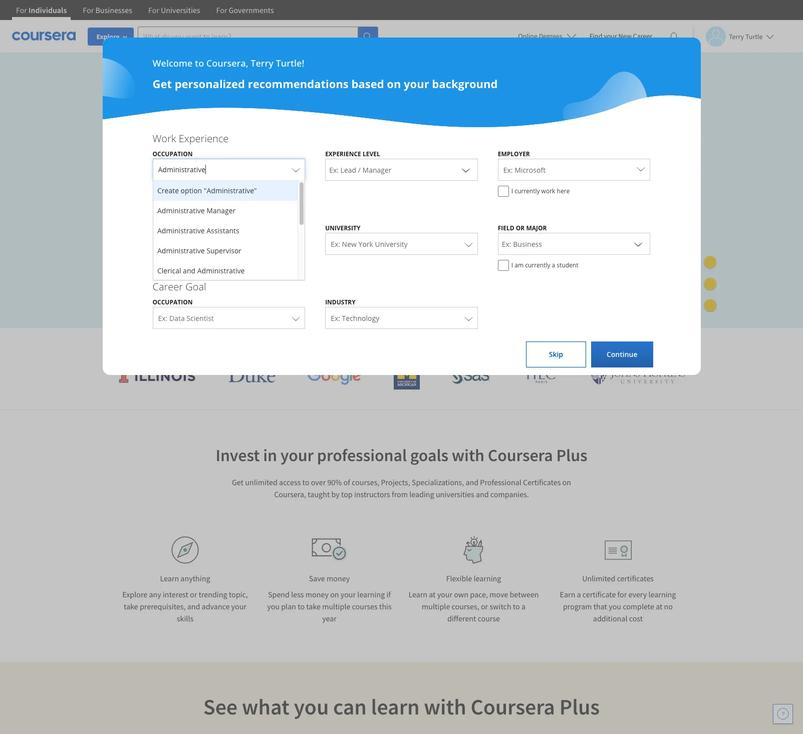 Task type: vqa. For each thing, say whether or not it's contained in the screenshot.
the topmost Career
yes



Task type: locate. For each thing, give the bounding box(es) containing it.
unlimited up projects, at the left top
[[111, 140, 161, 156]]

money down save
[[306, 590, 329, 600]]

1 vertical spatial day
[[185, 271, 197, 281]]

for left businesses
[[83, 5, 94, 15]]

0 vertical spatial at
[[429, 590, 436, 600]]

0 vertical spatial experience
[[179, 132, 229, 145]]

certificate inside earn a certificate for every learning program that you complete at no additional cost
[[583, 590, 616, 600]]

occupation inside the work experience element
[[153, 150, 193, 158]]

1 vertical spatial coursera
[[488, 445, 553, 466]]

1 vertical spatial coursera,
[[274, 490, 306, 500]]

0 vertical spatial i
[[512, 187, 513, 196]]

0 vertical spatial learn
[[160, 574, 179, 584]]

experience left level
[[325, 150, 361, 158]]

1 i from the top
[[512, 187, 513, 196]]

ex: microsoft
[[504, 165, 546, 175]]

1 horizontal spatial career
[[633, 32, 653, 41]]

occupation inside career goal element
[[153, 298, 193, 307]]

0 horizontal spatial learn
[[160, 574, 179, 584]]

course
[[478, 614, 500, 624]]

courses, inside "get unlimited access to over 90% of courses, projects, specializations, and professional certificates on coursera, taught by top instructors from leading universities and companies."
[[352, 478, 380, 488]]

occupation for career
[[153, 298, 193, 307]]

ex: technology
[[331, 314, 380, 323]]

1 vertical spatial money
[[306, 590, 329, 600]]

your left background at the top right of page
[[404, 76, 429, 91]]

take down the explore
[[124, 602, 138, 612]]

get for get personalized recommendations based on your background
[[153, 76, 172, 91]]

new right find
[[619, 32, 632, 41]]

ex: inside education element
[[331, 240, 340, 249]]

courses, up instructors
[[352, 478, 380, 488]]

1 vertical spatial a
[[577, 590, 581, 600]]

0 vertical spatial university
[[325, 224, 361, 233]]

learn anything image
[[171, 537, 199, 564]]

your left own
[[437, 590, 453, 600]]

for for universities
[[148, 5, 159, 15]]

trial
[[184, 248, 200, 258]]

administrative
[[157, 206, 205, 216], [157, 226, 205, 236], [157, 246, 205, 256], [197, 266, 245, 276]]

flexible learning
[[446, 574, 501, 584]]

university up york
[[325, 224, 361, 233]]

2 vertical spatial a
[[522, 602, 526, 612]]

1 occupation from the top
[[153, 150, 193, 158]]

for for individuals
[[16, 5, 27, 15]]

coursera,
[[206, 57, 248, 69], [274, 490, 306, 500]]

0 horizontal spatial career
[[153, 280, 183, 294]]

technology
[[342, 314, 380, 323]]

currently
[[515, 187, 540, 196], [525, 261, 551, 270]]

for left universities
[[148, 5, 159, 15]]

and up skills
[[187, 602, 200, 612]]

take right plan
[[306, 602, 321, 612]]

Occupation text field
[[158, 161, 287, 180]]

new left york
[[342, 240, 357, 249]]

learning inside earn a certificate for every learning program that you complete at no additional cost
[[649, 590, 676, 600]]

to down between
[[513, 602, 520, 612]]

get inside "get unlimited access to over 90% of courses, projects, specializations, and professional certificates on coursera, taught by top instructors from leading universities and companies."
[[232, 478, 244, 488]]

universities inside "get unlimited access to over 90% of courses, projects, specializations, and professional certificates on coursera, taught by top instructors from leading universities and companies."
[[436, 490, 475, 500]]

1 horizontal spatial unlimited
[[583, 574, 616, 584]]

certificate
[[232, 158, 283, 173], [583, 590, 616, 600]]

1 vertical spatial access
[[279, 478, 301, 488]]

get left unlimited
[[232, 478, 244, 488]]

i am currently a student
[[512, 261, 579, 270]]

1 take from the left
[[124, 602, 138, 612]]

0 vertical spatial get
[[153, 76, 172, 91]]

1 vertical spatial leading
[[410, 490, 434, 500]]

create
[[157, 186, 179, 196]]

1 horizontal spatial certificate
[[583, 590, 616, 600]]

i left am
[[512, 261, 513, 270]]

your inside onboardingmodal dialog
[[404, 76, 429, 91]]

your right find
[[604, 32, 617, 41]]

money inside spend less money on your learning if you plan to take multiple courses this year
[[306, 590, 329, 600]]

on up included
[[392, 140, 405, 156]]

1 chevron down image from the left
[[287, 238, 299, 250]]

0 vertical spatial coursera,
[[206, 57, 248, 69]]

to inside learn at your own pace, move between multiple courses, or switch to a different course
[[513, 602, 520, 612]]

learning inside spend less money on your learning if you plan to take multiple courses this year
[[358, 590, 385, 600]]

currently right am
[[525, 261, 551, 270]]

1 horizontal spatial a
[[552, 261, 556, 270]]

leading universities and companies with coursera plus
[[294, 336, 602, 352]]

1 horizontal spatial take
[[306, 602, 321, 612]]

2 horizontal spatial you
[[609, 602, 622, 612]]

experience up ready
[[179, 132, 229, 145]]

1 horizontal spatial get
[[232, 478, 244, 488]]

0 horizontal spatial get
[[153, 76, 172, 91]]

1 horizontal spatial universities
[[436, 490, 475, 500]]

get down welcome
[[153, 76, 172, 91]]

or right field
[[516, 224, 525, 233]]

0 horizontal spatial multiple
[[322, 602, 351, 612]]

coursera, up personalized
[[206, 57, 248, 69]]

2 multiple from the left
[[422, 602, 450, 612]]

1 horizontal spatial coursera,
[[274, 490, 306, 500]]

I currently work here checkbox
[[498, 186, 509, 197]]

coursera, inside onboardingmodal dialog
[[206, 57, 248, 69]]

1 vertical spatial in
[[263, 445, 277, 466]]

access inside "get unlimited access to over 90% of courses, projects, specializations, and professional certificates on coursera, taught by top instructors from leading universities and companies."
[[279, 478, 301, 488]]

chevron down image
[[287, 238, 299, 250], [633, 238, 645, 250]]

your inside spend less money on your learning if you plan to take multiple courses this year
[[341, 590, 356, 600]]

companies.
[[491, 490, 529, 500]]

learn for learn at your own pace, move between multiple courses, or switch to a different course
[[409, 590, 428, 600]]

0 horizontal spatial universities
[[341, 336, 405, 352]]

4 for from the left
[[216, 5, 227, 15]]

education element
[[143, 206, 661, 276]]

certificates
[[523, 478, 561, 488]]

2 horizontal spatial a
[[577, 590, 581, 600]]

1 vertical spatial i
[[512, 261, 513, 270]]

0 horizontal spatial a
[[522, 602, 526, 612]]

own
[[454, 590, 469, 600]]

cancel
[[153, 225, 176, 234]]

learn inside learn at your own pace, move between multiple courses, or switch to a different course
[[409, 590, 428, 600]]

experience
[[179, 132, 229, 145], [325, 150, 361, 158]]

or up course
[[481, 602, 488, 612]]

$59
[[111, 225, 123, 234]]

for
[[618, 590, 627, 600]]

2 chevron down image from the left
[[633, 238, 645, 250]]

get
[[153, 76, 172, 91], [232, 478, 244, 488]]

0 horizontal spatial new
[[342, 240, 357, 249]]

work experience element
[[143, 132, 661, 402]]

additional
[[593, 614, 628, 624]]

you inside spend less money on your learning if you plan to take multiple courses this year
[[267, 602, 280, 612]]

and inside unlimited access to 7,000+ world-class courses, hands-on projects, and job-ready certificate programs—all included in your subscription
[[158, 158, 178, 173]]

0 horizontal spatial at
[[429, 590, 436, 600]]

on right the certificates
[[563, 478, 571, 488]]

certificates
[[617, 574, 654, 584]]

ex: for ex: microsoft
[[504, 165, 513, 175]]

industry
[[325, 298, 356, 307]]

ex: down 'employer'
[[504, 165, 513, 175]]

for left governments
[[216, 5, 227, 15]]

0 horizontal spatial university
[[325, 224, 361, 233]]

access left over
[[279, 478, 301, 488]]

less
[[291, 590, 304, 600]]

unlimited certificates image
[[605, 541, 632, 561]]

plus for see what you can learn with coursera plus
[[560, 694, 600, 721]]

1 horizontal spatial at
[[656, 602, 663, 612]]

anything
[[181, 574, 210, 584]]

administrative for administrative manager
[[157, 206, 205, 216]]

learn right if
[[409, 590, 428, 600]]

to up ready
[[200, 140, 211, 156]]

learn
[[160, 574, 179, 584], [409, 590, 428, 600]]

leading up google image
[[297, 336, 338, 352]]

1 horizontal spatial multiple
[[422, 602, 450, 612]]

of
[[344, 478, 350, 488]]

occupation for work
[[153, 150, 193, 158]]

free
[[167, 248, 182, 258]]

duke university image
[[229, 367, 275, 383]]

2 horizontal spatial learning
[[649, 590, 676, 600]]

to left over
[[303, 478, 310, 488]]

in up unlimited
[[263, 445, 277, 466]]

your down projects, at the left top
[[111, 176, 135, 191]]

courses, inside unlimited access to 7,000+ world-class courses, hands-on projects, and job-ready certificate programs—all included in your subscription
[[311, 140, 354, 156]]

1 vertical spatial university
[[375, 240, 408, 249]]

to right plan
[[298, 602, 305, 612]]

leading down specializations,
[[410, 490, 434, 500]]

1 vertical spatial at
[[656, 602, 663, 612]]

0 horizontal spatial learning
[[358, 590, 385, 600]]

at left own
[[429, 590, 436, 600]]

1 multiple from the left
[[322, 602, 351, 612]]

universities down specializations,
[[436, 490, 475, 500]]

i inside the work experience element
[[512, 187, 513, 196]]

or
[[516, 224, 525, 233], [111, 271, 120, 281], [190, 590, 197, 600], [481, 602, 488, 612]]

ex: for ex: data scientist
[[158, 314, 168, 323]]

plus for invest in your professional goals with coursera plus
[[557, 445, 588, 466]]

at
[[429, 590, 436, 600], [656, 602, 663, 612]]

for left 'individuals'
[[16, 5, 27, 15]]

a right earn
[[577, 590, 581, 600]]

1 for from the left
[[16, 5, 27, 15]]

0 vertical spatial leading
[[297, 336, 338, 352]]

to inside spend less money on your learning if you plan to take multiple courses this year
[[298, 602, 305, 612]]

continue
[[607, 350, 638, 359]]

career inside onboardingmodal dialog
[[153, 280, 183, 294]]

career down clerical
[[153, 280, 183, 294]]

0 vertical spatial courses,
[[311, 140, 354, 156]]

this
[[379, 602, 392, 612]]

companies
[[433, 336, 494, 352]]

row group containing create option "administrative"
[[153, 181, 298, 402]]

2 vertical spatial coursera
[[471, 694, 555, 721]]

a down between
[[522, 602, 526, 612]]

start 7-day free trial
[[127, 248, 200, 258]]

occupation up "data"
[[153, 298, 193, 307]]

row group
[[153, 181, 298, 402]]

2 vertical spatial courses,
[[452, 602, 480, 612]]

courses
[[352, 602, 378, 612]]

or down anything
[[190, 590, 197, 600]]

ex: down industry
[[331, 314, 340, 323]]

0 horizontal spatial take
[[124, 602, 138, 612]]

ready
[[200, 158, 229, 173]]

class
[[284, 140, 308, 156]]

for universities
[[148, 5, 200, 15]]

0 vertical spatial career
[[633, 32, 653, 41]]

1 vertical spatial certificate
[[583, 590, 616, 600]]

program
[[563, 602, 592, 612]]

no
[[665, 602, 673, 612]]

0 vertical spatial certificate
[[232, 158, 283, 173]]

certificate down world-
[[232, 158, 283, 173]]

universities down technology
[[341, 336, 405, 352]]

ex: left "data"
[[158, 314, 168, 323]]

show notifications image
[[668, 33, 680, 45]]

money
[[327, 574, 350, 584], [306, 590, 329, 600]]

0 horizontal spatial day
[[153, 248, 166, 258]]

you left can
[[294, 694, 329, 721]]

learn up interest
[[160, 574, 179, 584]]

i inside education element
[[512, 261, 513, 270]]

1 horizontal spatial access
[[279, 478, 301, 488]]

i right i currently work here checkbox
[[512, 187, 513, 196]]

money-
[[199, 271, 225, 281]]

get for get unlimited access to over 90% of courses, projects, specializations, and professional certificates on coursera, taught by top instructors from leading universities and companies.
[[232, 478, 244, 488]]

career left show notifications icon
[[633, 32, 653, 41]]

1 horizontal spatial chevron down image
[[633, 238, 645, 250]]

ex: left york
[[331, 240, 340, 249]]

0 horizontal spatial in
[[263, 445, 277, 466]]

access up job- at the left top
[[164, 140, 198, 156]]

0 vertical spatial coursera
[[525, 336, 576, 352]]

with right learn
[[424, 694, 467, 721]]

occupation down work
[[153, 150, 193, 158]]

access inside unlimited access to 7,000+ world-class courses, hands-on projects, and job-ready certificate programs—all included in your subscription
[[164, 140, 198, 156]]

0 vertical spatial access
[[164, 140, 198, 156]]

earn a certificate for every learning program that you complete at no additional cost
[[560, 590, 676, 624]]

get inside onboardingmodal dialog
[[153, 76, 172, 91]]

1 vertical spatial experience
[[325, 150, 361, 158]]

to inside "get unlimited access to over 90% of courses, projects, specializations, and professional certificates on coursera, taught by top instructors from leading universities and companies."
[[303, 478, 310, 488]]

specializations,
[[412, 478, 464, 488]]

your down "topic,"
[[231, 602, 247, 612]]

1 horizontal spatial leading
[[410, 490, 434, 500]]

1 vertical spatial universities
[[436, 490, 475, 500]]

and inside explore any interest or trending topic, take prerequisites, and advance your skills
[[187, 602, 200, 612]]

courses, up programs—all
[[311, 140, 354, 156]]

certificate inside unlimited access to 7,000+ world-class courses, hands-on projects, and job-ready certificate programs—all included in your subscription
[[232, 158, 283, 173]]

in
[[408, 158, 418, 173], [263, 445, 277, 466]]

multiple up year
[[322, 602, 351, 612]]

create option "administrative"
[[157, 186, 257, 196]]

a left student
[[552, 261, 556, 270]]

and up subscription
[[158, 158, 178, 173]]

supervisor
[[206, 246, 241, 256]]

see what you can learn with coursera plus
[[203, 694, 600, 721]]

14-
[[174, 271, 185, 281]]

personalized
[[175, 76, 245, 91]]

complete
[[623, 602, 655, 612]]

1 horizontal spatial learn
[[409, 590, 428, 600]]

/year
[[136, 271, 155, 281]]

learning up no
[[649, 590, 676, 600]]

1 vertical spatial courses,
[[352, 478, 380, 488]]

you down spend
[[267, 602, 280, 612]]

administrative for administrative assistants
[[157, 226, 205, 236]]

multiple inside spend less money on your learning if you plan to take multiple courses this year
[[322, 602, 351, 612]]

in right included
[[408, 158, 418, 173]]

0 vertical spatial money
[[327, 574, 350, 584]]

university of illinois at urbana-champaign image
[[118, 368, 196, 384]]

currently left work
[[515, 187, 540, 196]]

0 horizontal spatial leading
[[297, 336, 338, 352]]

university right york
[[375, 240, 408, 249]]

0 vertical spatial a
[[552, 261, 556, 270]]

2 vertical spatial plus
[[560, 694, 600, 721]]

1 horizontal spatial experience
[[325, 150, 361, 158]]

0 horizontal spatial access
[[164, 140, 198, 156]]

take inside spend less money on your learning if you plan to take multiple courses this year
[[306, 602, 321, 612]]

for
[[16, 5, 27, 15], [83, 5, 94, 15], [148, 5, 159, 15], [216, 5, 227, 15]]

unlimited up that
[[583, 574, 616, 584]]

instructors
[[354, 490, 390, 500]]

and up goal
[[183, 266, 195, 276]]

interest
[[163, 590, 188, 600]]

to
[[195, 57, 204, 69], [200, 140, 211, 156], [303, 478, 310, 488], [298, 602, 305, 612], [513, 602, 520, 612]]

ex:
[[504, 165, 513, 175], [331, 240, 340, 249], [158, 314, 168, 323], [331, 314, 340, 323]]

1 vertical spatial new
[[342, 240, 357, 249]]

your up courses
[[341, 590, 356, 600]]

unlimited inside unlimited access to 7,000+ world-class courses, hands-on projects, and job-ready certificate programs—all included in your subscription
[[111, 140, 161, 156]]

2 take from the left
[[306, 602, 321, 612]]

on
[[387, 76, 401, 91], [392, 140, 405, 156], [563, 478, 571, 488], [330, 590, 339, 600]]

0 horizontal spatial you
[[267, 602, 280, 612]]

0 horizontal spatial coursera,
[[206, 57, 248, 69]]

7,000+
[[214, 140, 248, 156]]

get unlimited access to over 90% of courses, projects, specializations, and professional certificates on coursera, taught by top instructors from leading universities and companies.
[[232, 478, 571, 500]]

or left /year
[[111, 271, 120, 281]]

taught
[[308, 490, 330, 500]]

courses, up different
[[452, 602, 480, 612]]

with left 14-
[[157, 271, 173, 281]]

0 horizontal spatial certificate
[[232, 158, 283, 173]]

0 horizontal spatial unlimited
[[111, 140, 161, 156]]

currently inside the work experience element
[[515, 187, 540, 196]]

1 vertical spatial currently
[[525, 261, 551, 270]]

administrative assistants
[[157, 226, 239, 236]]

learn at your own pace, move between multiple courses, or switch to a different course
[[409, 590, 539, 624]]

coursera, left taught
[[274, 490, 306, 500]]

based
[[352, 76, 384, 91]]

certificate up that
[[583, 590, 616, 600]]

save money image
[[312, 539, 348, 562]]

ex: inside the work experience element
[[504, 165, 513, 175]]

multiple up different
[[422, 602, 450, 612]]

plus
[[579, 336, 602, 352], [557, 445, 588, 466], [560, 694, 600, 721]]

advance
[[202, 602, 230, 612]]

0 vertical spatial currently
[[515, 187, 540, 196]]

0 horizontal spatial experience
[[179, 132, 229, 145]]

ex: for ex: new york university
[[331, 240, 340, 249]]

1 horizontal spatial new
[[619, 32, 632, 41]]

learning up pace,
[[474, 574, 501, 584]]

None search field
[[138, 26, 378, 46]]

1 vertical spatial unlimited
[[583, 574, 616, 584]]

1 vertical spatial occupation
[[153, 298, 193, 307]]

money right save
[[327, 574, 350, 584]]

2 i from the top
[[512, 261, 513, 270]]

you up 'additional'
[[609, 602, 622, 612]]

learning up courses
[[358, 590, 385, 600]]

and up university of michigan image
[[409, 336, 430, 352]]

3 for from the left
[[148, 5, 159, 15]]

a inside earn a certificate for every learning program that you complete at no additional cost
[[577, 590, 581, 600]]

to up personalized
[[195, 57, 204, 69]]

learn for learn anything
[[160, 574, 179, 584]]

1 horizontal spatial in
[[408, 158, 418, 173]]

manager
[[206, 206, 236, 216]]

2 for from the left
[[83, 5, 94, 15]]

2 occupation from the top
[[153, 298, 193, 307]]

0 horizontal spatial chevron down image
[[287, 238, 299, 250]]

career goal element
[[143, 280, 661, 334]]

1 vertical spatial learn
[[409, 590, 428, 600]]

1 vertical spatial get
[[232, 478, 244, 488]]

on right the based
[[387, 76, 401, 91]]

on down save money
[[330, 590, 339, 600]]

unlimited access to 7,000+ world-class courses, hands-on projects, and job-ready certificate programs—all included in your subscription
[[111, 140, 418, 191]]

ex: data scientist
[[158, 314, 214, 323]]

0 vertical spatial occupation
[[153, 150, 193, 158]]

0 vertical spatial day
[[153, 248, 166, 258]]

0 vertical spatial in
[[408, 158, 418, 173]]

1 vertical spatial career
[[153, 280, 183, 294]]

or inside education element
[[516, 224, 525, 233]]

or inside learn at your own pace, move between multiple courses, or switch to a different course
[[481, 602, 488, 612]]

at left no
[[656, 602, 663, 612]]

1 vertical spatial plus
[[557, 445, 588, 466]]

leading inside "get unlimited access to over 90% of courses, projects, specializations, and professional certificates on coursera, taught by top instructors from leading universities and companies."
[[410, 490, 434, 500]]

0 vertical spatial unlimited
[[111, 140, 161, 156]]

administrative manager
[[157, 206, 236, 216]]

0 vertical spatial new
[[619, 32, 632, 41]]

currently inside education element
[[525, 261, 551, 270]]



Task type: describe. For each thing, give the bounding box(es) containing it.
on inside spend less money on your learning if you plan to take multiple courses this year
[[330, 590, 339, 600]]

terry
[[251, 57, 274, 69]]

hec paris image
[[523, 366, 558, 386]]

learn
[[371, 694, 420, 721]]

am
[[515, 261, 524, 270]]

subscription
[[137, 176, 201, 191]]

anytime
[[178, 225, 207, 234]]

day inside button
[[153, 248, 166, 258]]

coursera for invest in your professional goals with coursera plus
[[488, 445, 553, 466]]

level
[[363, 150, 380, 158]]

for for governments
[[216, 5, 227, 15]]

goal
[[186, 280, 206, 294]]

data
[[169, 314, 185, 323]]

to inside onboardingmodal dialog
[[195, 57, 204, 69]]

1 horizontal spatial day
[[185, 271, 197, 281]]

major
[[527, 224, 547, 233]]

and left professional
[[466, 478, 479, 488]]

coursera for see what you can learn with coursera plus
[[471, 694, 555, 721]]

$59 /month, cancel anytime
[[111, 225, 207, 234]]

on inside dialog
[[387, 76, 401, 91]]

sas image
[[452, 368, 490, 384]]

that
[[594, 602, 608, 612]]

your up over
[[281, 445, 314, 466]]

flexible learning image
[[457, 537, 491, 564]]

for businesses
[[83, 5, 132, 15]]

year
[[322, 614, 337, 624]]

can
[[333, 694, 367, 721]]

and inside the work experience element
[[183, 266, 195, 276]]

your inside explore any interest or trending topic, take prerequisites, and advance your skills
[[231, 602, 247, 612]]

90%
[[328, 478, 342, 488]]

turtle!
[[276, 57, 305, 69]]

i for work experience
[[512, 187, 513, 196]]

field or major
[[498, 224, 547, 233]]

career inside "link"
[[633, 32, 653, 41]]

start
[[127, 248, 144, 258]]

field
[[498, 224, 515, 233]]

row group inside the work experience element
[[153, 181, 298, 402]]

coursera image
[[12, 28, 76, 44]]

take inside explore any interest or trending topic, take prerequisites, and advance your skills
[[124, 602, 138, 612]]

or inside explore any interest or trending topic, take prerequisites, and advance your skills
[[190, 590, 197, 600]]

different
[[448, 614, 476, 624]]

back
[[225, 271, 242, 281]]

a inside learn at your own pace, move between multiple courses, or switch to a different course
[[522, 602, 526, 612]]

new inside education element
[[342, 240, 357, 249]]

work experience
[[153, 132, 229, 145]]

clerical and administrative
[[157, 266, 245, 276]]

on inside "get unlimited access to over 90% of courses, projects, specializations, and professional certificates on coursera, taught by top instructors from leading universities and companies."
[[563, 478, 571, 488]]

you inside earn a certificate for every learning program that you complete at no additional cost
[[609, 602, 622, 612]]

governments
[[229, 5, 274, 15]]

i currently work here
[[512, 187, 570, 196]]

microsoft
[[515, 165, 546, 175]]

unlimited
[[245, 478, 278, 488]]

every
[[629, 590, 647, 600]]

Occupation field
[[153, 159, 305, 181]]

your inside unlimited access to 7,000+ world-class courses, hands-on projects, and job-ready certificate programs—all included in your subscription
[[111, 176, 135, 191]]

unlimited for unlimited certificates
[[583, 574, 616, 584]]

for individuals
[[16, 5, 67, 15]]

topic,
[[229, 590, 248, 600]]

1 horizontal spatial you
[[294, 694, 329, 721]]

0 vertical spatial plus
[[579, 336, 602, 352]]

any
[[149, 590, 161, 600]]

learning for earn a certificate for every learning program that you complete at no additional cost
[[649, 590, 676, 600]]

and down professional
[[476, 490, 489, 500]]

learning for spend less money on your learning if you plan to take multiple courses this year
[[358, 590, 385, 600]]

for governments
[[216, 5, 274, 15]]

with right companies
[[497, 336, 522, 352]]

at inside earn a certificate for every learning program that you complete at no additional cost
[[656, 602, 663, 612]]

on inside unlimited access to 7,000+ world-class courses, hands-on projects, and job-ready certificate programs—all included in your subscription
[[392, 140, 405, 156]]

york
[[359, 240, 373, 249]]

i for education
[[512, 261, 513, 270]]

student
[[557, 261, 579, 270]]

guarantee
[[244, 271, 280, 281]]

goals
[[410, 445, 449, 466]]

new inside "link"
[[619, 32, 632, 41]]

with right goals
[[452, 445, 485, 466]]

save
[[309, 574, 325, 584]]

1 horizontal spatial learning
[[474, 574, 501, 584]]

education
[[153, 206, 198, 220]]

over
[[311, 478, 326, 488]]

at inside learn at your own pace, move between multiple courses, or switch to a different course
[[429, 590, 436, 600]]

administrative supervisor
[[157, 246, 241, 256]]

help center image
[[777, 709, 790, 721]]

coursera plus image
[[111, 94, 264, 109]]

your inside "link"
[[604, 32, 617, 41]]

in inside unlimited access to 7,000+ world-class courses, hands-on projects, and job-ready certificate programs—all included in your subscription
[[408, 158, 418, 173]]

assistants
[[206, 226, 239, 236]]

find your new career link
[[585, 30, 658, 43]]

included
[[361, 158, 405, 173]]

chevron down image for degree
[[287, 238, 299, 250]]

coursera, inside "get unlimited access to over 90% of courses, projects, specializations, and professional certificates on coursera, taught by top instructors from leading universities and companies."
[[274, 490, 306, 500]]

administrative for administrative supervisor
[[157, 246, 205, 256]]

world-
[[251, 140, 284, 156]]

flexible
[[446, 574, 472, 584]]

switch
[[490, 602, 512, 612]]

explore
[[122, 590, 148, 600]]

projects,
[[381, 478, 410, 488]]

degree
[[153, 224, 176, 233]]

recommendations
[[248, 76, 349, 91]]

johns hopkins university image
[[590, 367, 686, 385]]

university of michigan image
[[394, 362, 420, 390]]

cost
[[629, 614, 643, 624]]

what
[[242, 694, 290, 721]]

chevron down image for field or major
[[633, 238, 645, 250]]

banner navigation
[[8, 0, 282, 28]]

your inside learn at your own pace, move between multiple courses, or switch to a different course
[[437, 590, 453, 600]]

continue button
[[591, 342, 653, 368]]

unlimited certificates
[[583, 574, 654, 584]]

skip
[[549, 350, 563, 359]]

for for businesses
[[83, 5, 94, 15]]

multiple inside learn at your own pace, move between multiple courses, or switch to a different course
[[422, 602, 450, 612]]

chevron down image
[[460, 164, 472, 176]]

onboardingmodal dialog
[[0, 0, 804, 735]]

background
[[432, 76, 498, 91]]

invest in your professional goals with coursera plus
[[216, 445, 588, 466]]

ex: new york university
[[331, 240, 408, 249]]

move
[[490, 590, 508, 600]]

I am currently a student checkbox
[[498, 260, 509, 271]]

skills
[[177, 614, 194, 624]]

1 horizontal spatial university
[[375, 240, 408, 249]]

welcome to coursera, terry turtle!
[[153, 57, 305, 69]]

a inside dialog
[[552, 261, 556, 270]]

prerequisites,
[[140, 602, 186, 612]]

work
[[542, 187, 556, 196]]

invest
[[216, 445, 260, 466]]

from
[[392, 490, 408, 500]]

plan
[[281, 602, 296, 612]]

google image
[[307, 367, 362, 385]]

ex: for ex: technology
[[331, 314, 340, 323]]

top
[[341, 490, 353, 500]]

0 vertical spatial universities
[[341, 336, 405, 352]]

to inside unlimited access to 7,000+ world-class courses, hands-on projects, and job-ready certificate programs—all included in your subscription
[[200, 140, 211, 156]]

scientist
[[187, 314, 214, 323]]

courses, inside learn at your own pace, move between multiple courses, or switch to a different course
[[452, 602, 480, 612]]

unlimited for unlimited access to 7,000+ world-class courses, hands-on projects, and job-ready certificate programs—all included in your subscription
[[111, 140, 161, 156]]

learn anything
[[160, 574, 210, 584]]

find
[[590, 32, 603, 41]]

spend less money on your learning if you plan to take multiple courses this year
[[267, 590, 392, 624]]

see
[[203, 694, 238, 721]]

earn
[[560, 590, 576, 600]]

/month,
[[123, 225, 152, 234]]



